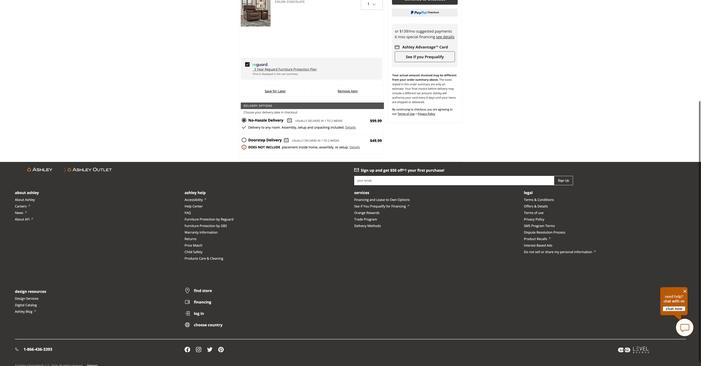 Task type: locate. For each thing, give the bounding box(es) containing it.
ashley outlet image
[[68, 168, 112, 173]]

green check icon image
[[241, 125, 247, 131]]

see if you prequalify for financing (opens in new window) image
[[407, 205, 410, 209]]

ashley twitter image
[[207, 348, 213, 354]]

careers (opens in new window) image
[[28, 205, 30, 209]]

earliest available image
[[287, 119, 294, 124]]

about afi (opens in new window) image
[[31, 218, 33, 222]]

ashley social links element
[[185, 348, 573, 354]]

copyright element
[[15, 365, 83, 366]]

ashley pintrest image
[[218, 348, 224, 354]]

alert info icon image
[[241, 145, 247, 151]]

ashley instagram image
[[196, 348, 201, 354]]

kilmartin recliner, image
[[241, 0, 271, 27]]

reguard image
[[253, 64, 268, 68]]

accessibility (opens in new window) image
[[204, 198, 207, 203]]

dialogue message for liveperson image
[[661, 287, 689, 321]]

earliest available image
[[284, 139, 291, 144]]

news (opens in new window) image
[[24, 211, 27, 216]]



Task type: vqa. For each thing, say whether or not it's contained in the screenshot.
EARLIEST AVAILABLE image
yes



Task type: describe. For each thing, give the bounding box(es) containing it.
do not sell or share my personal information (opens in new window) image
[[593, 250, 596, 255]]

ashley advantage™ card image
[[395, 46, 400, 50]]

ashley departments element
[[15, 168, 347, 173]]

ashley furniture image
[[18, 168, 62, 173]]

product recalls (opens in new window) image
[[548, 237, 551, 242]]

your email email field
[[354, 177, 554, 186]]

ashley facebook image
[[185, 348, 190, 354]]

ashley blog (opens in new window) image
[[33, 310, 36, 315]]

ashley account operations element
[[185, 289, 347, 329]]



